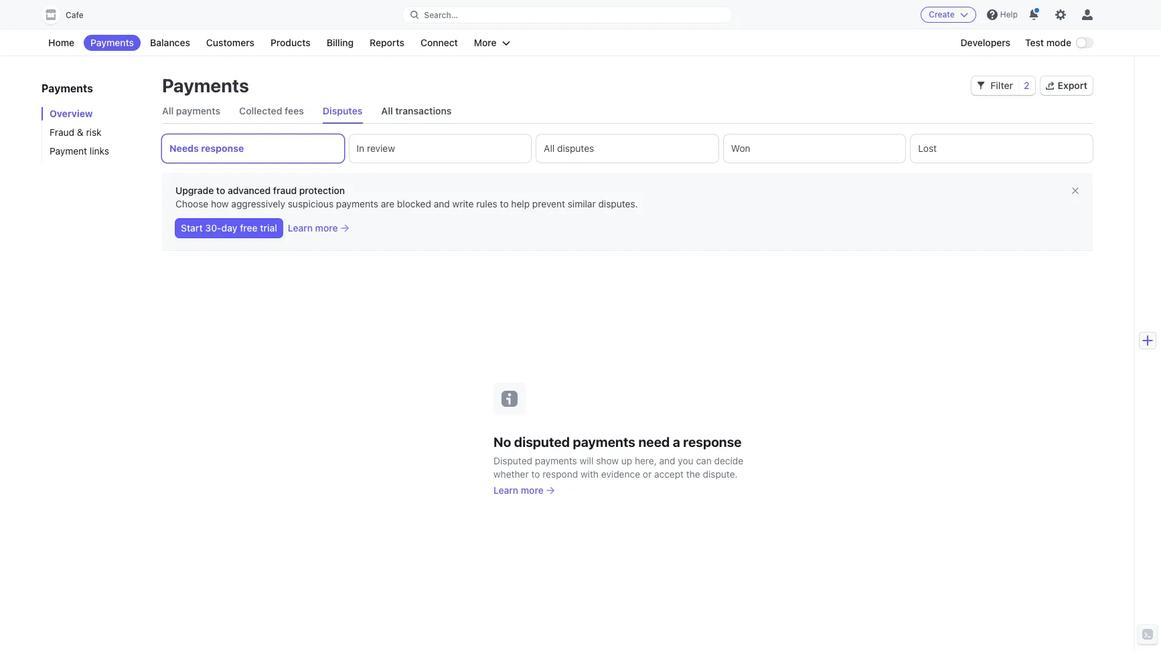 Task type: describe. For each thing, give the bounding box(es) containing it.
disputed
[[494, 455, 533, 467]]

more for no disputed payments need a response
[[521, 485, 544, 496]]

products
[[271, 37, 311, 48]]

fraud
[[273, 185, 297, 196]]

lost
[[919, 143, 937, 154]]

all disputes button
[[537, 135, 719, 163]]

in review button
[[349, 135, 531, 163]]

billing link
[[320, 35, 360, 51]]

all transactions link
[[381, 99, 452, 123]]

help
[[1001, 9, 1018, 19]]

decide
[[715, 455, 744, 467]]

all for all transactions
[[381, 105, 393, 117]]

links
[[90, 145, 109, 157]]

no disputed payments need a response
[[494, 434, 742, 450]]

payment links link
[[42, 145, 149, 158]]

customers
[[206, 37, 255, 48]]

payments up "overview"
[[42, 82, 93, 94]]

in
[[357, 143, 365, 154]]

test mode
[[1026, 37, 1072, 48]]

are
[[381, 198, 395, 210]]

cafe button
[[42, 5, 97, 24]]

1 horizontal spatial response
[[683, 434, 742, 450]]

and inside disputed payments will show up here, and you can decide whether to respond with evidence or accept the dispute.
[[660, 455, 676, 467]]

learn for choose how aggressively suspicious payments are blocked and write rules to help prevent similar disputes.
[[288, 222, 313, 234]]

1 vertical spatial to
[[500, 198, 509, 210]]

disputed payments will show up here, and you can decide whether to respond with evidence or accept the dispute.
[[494, 455, 744, 480]]

help
[[511, 198, 530, 210]]

upgrade
[[176, 185, 214, 196]]

all for all payments
[[162, 105, 174, 117]]

collected
[[239, 105, 282, 117]]

aggressively
[[231, 198, 285, 210]]

accept
[[654, 469, 684, 480]]

write
[[453, 198, 474, 210]]

choose
[[176, 198, 209, 210]]

payments up needs response
[[176, 105, 221, 117]]

all disputes
[[544, 143, 594, 154]]

can
[[696, 455, 712, 467]]

fees
[[285, 105, 304, 117]]

export
[[1058, 80, 1088, 91]]

overview
[[50, 108, 93, 119]]

2
[[1024, 80, 1030, 91]]

developers link
[[954, 35, 1018, 51]]

advanced
[[228, 185, 271, 196]]

won
[[731, 143, 751, 154]]

start 30-day free trial button
[[176, 219, 283, 238]]

payments inside disputed payments will show up here, and you can decide whether to respond with evidence or accept the dispute.
[[535, 455, 577, 467]]

you
[[678, 455, 694, 467]]

disputes
[[557, 143, 594, 154]]

all transactions
[[381, 105, 452, 117]]

create button
[[921, 7, 977, 23]]

reports
[[370, 37, 405, 48]]

more
[[474, 37, 497, 48]]

protection
[[299, 185, 345, 196]]

needs
[[169, 143, 199, 154]]

home link
[[42, 35, 81, 51]]

prevent
[[533, 198, 565, 210]]

connect link
[[414, 35, 465, 51]]

mode
[[1047, 37, 1072, 48]]

connect
[[421, 37, 458, 48]]

review
[[367, 143, 395, 154]]

dispute.
[[703, 469, 738, 480]]

payments link
[[84, 35, 141, 51]]

will
[[580, 455, 594, 467]]

blocked
[[397, 198, 431, 210]]

evidence
[[601, 469, 641, 480]]

billing
[[327, 37, 354, 48]]

how
[[211, 198, 229, 210]]

test
[[1026, 37, 1044, 48]]

Search… text field
[[403, 6, 732, 23]]

all payments link
[[162, 99, 221, 123]]

disputes link
[[323, 99, 363, 123]]

collected fees
[[239, 105, 304, 117]]

learn more for no disputed payments need a response
[[494, 485, 544, 496]]

in review
[[357, 143, 395, 154]]

a
[[673, 434, 681, 450]]

suspicious
[[288, 198, 334, 210]]

reports link
[[363, 35, 411, 51]]

start
[[181, 222, 203, 234]]



Task type: locate. For each thing, give the bounding box(es) containing it.
up
[[622, 455, 633, 467]]

balances
[[150, 37, 190, 48]]

all payments
[[162, 105, 221, 117]]

1 vertical spatial learn more link
[[494, 484, 762, 497]]

learn more
[[288, 222, 338, 234], [494, 485, 544, 496]]

needs response
[[169, 143, 244, 154]]

needs response button
[[162, 135, 344, 163]]

0 vertical spatial to
[[216, 185, 225, 196]]

0 vertical spatial learn more link
[[288, 222, 349, 235]]

similar
[[568, 198, 596, 210]]

svg image
[[978, 82, 986, 90]]

payments inside upgrade to advanced fraud protection choose how aggressively suspicious payments are blocked and write rules to help prevent similar disputes.
[[336, 198, 378, 210]]

no
[[494, 434, 511, 450]]

payments left are
[[336, 198, 378, 210]]

fraud
[[50, 127, 74, 138]]

0 vertical spatial learn
[[288, 222, 313, 234]]

2 horizontal spatial all
[[544, 143, 555, 154]]

disputed
[[514, 434, 570, 450]]

and left write
[[434, 198, 450, 210]]

0 horizontal spatial to
[[216, 185, 225, 196]]

trial
[[260, 222, 277, 234]]

payments up respond at the bottom left of the page
[[535, 455, 577, 467]]

0 vertical spatial and
[[434, 198, 450, 210]]

all left the disputes
[[544, 143, 555, 154]]

learn more link down suspicious
[[288, 222, 349, 235]]

payments right home
[[90, 37, 134, 48]]

all inside button
[[544, 143, 555, 154]]

start 30-day free trial
[[181, 222, 277, 234]]

0 vertical spatial tab list
[[162, 99, 1093, 124]]

payments up show on the right bottom
[[573, 434, 636, 450]]

rules
[[476, 198, 498, 210]]

more for choose how aggressively suspicious payments are blocked and write rules to help prevent similar disputes.
[[315, 222, 338, 234]]

and up accept
[[660, 455, 676, 467]]

0 horizontal spatial learn more
[[288, 222, 338, 234]]

0 vertical spatial learn more
[[288, 222, 338, 234]]

more down whether
[[521, 485, 544, 496]]

0 vertical spatial more
[[315, 222, 338, 234]]

search…
[[424, 10, 458, 20]]

0 horizontal spatial and
[[434, 198, 450, 210]]

0 horizontal spatial more
[[315, 222, 338, 234]]

filter
[[991, 80, 1014, 91]]

0 horizontal spatial response
[[201, 143, 244, 154]]

tab list up disputes.
[[162, 135, 1093, 163]]

response inside button
[[201, 143, 244, 154]]

1 horizontal spatial and
[[660, 455, 676, 467]]

day
[[222, 222, 238, 234]]

balances link
[[143, 35, 197, 51]]

learn more down suspicious
[[288, 222, 338, 234]]

create
[[929, 9, 955, 19]]

with
[[581, 469, 599, 480]]

learn more link
[[288, 222, 349, 235], [494, 484, 762, 497]]

learn more for choose how aggressively suspicious payments are blocked and write rules to help prevent similar disputes.
[[288, 222, 338, 234]]

more button
[[468, 35, 517, 51]]

payment
[[50, 145, 87, 157]]

to left help
[[500, 198, 509, 210]]

tab list containing needs response
[[162, 135, 1093, 163]]

2 vertical spatial to
[[532, 469, 540, 480]]

to up 'how' in the left of the page
[[216, 185, 225, 196]]

learn for no disputed payments need a response
[[494, 485, 519, 496]]

show
[[596, 455, 619, 467]]

learn more link for no disputed payments need a response
[[494, 484, 762, 497]]

transactions
[[395, 105, 452, 117]]

1 horizontal spatial more
[[521, 485, 544, 496]]

to inside disputed payments will show up here, and you can decide whether to respond with evidence or accept the dispute.
[[532, 469, 540, 480]]

tab list
[[162, 99, 1093, 124], [162, 135, 1093, 163]]

overview link
[[42, 107, 149, 121]]

won button
[[724, 135, 906, 163]]

0 horizontal spatial learn more link
[[288, 222, 349, 235]]

2 tab list from the top
[[162, 135, 1093, 163]]

1 vertical spatial and
[[660, 455, 676, 467]]

need
[[639, 434, 670, 450]]

more
[[315, 222, 338, 234], [521, 485, 544, 496]]

learn more down whether
[[494, 485, 544, 496]]

or
[[643, 469, 652, 480]]

1 horizontal spatial learn more
[[494, 485, 544, 496]]

collected fees link
[[239, 99, 304, 123]]

30-
[[205, 222, 222, 234]]

learn down whether
[[494, 485, 519, 496]]

1 tab list from the top
[[162, 99, 1093, 124]]

risk
[[86, 127, 102, 138]]

response up can
[[683, 434, 742, 450]]

customers link
[[200, 35, 261, 51]]

cafe
[[66, 10, 84, 20]]

1 horizontal spatial to
[[500, 198, 509, 210]]

fraud & risk link
[[42, 126, 149, 139]]

response right 'needs'
[[201, 143, 244, 154]]

disputes
[[323, 105, 363, 117]]

1 vertical spatial response
[[683, 434, 742, 450]]

products link
[[264, 35, 317, 51]]

all up 'needs'
[[162, 105, 174, 117]]

learn
[[288, 222, 313, 234], [494, 485, 519, 496]]

learn more link for choose how aggressively suspicious payments are blocked and write rules to help prevent similar disputes.
[[288, 222, 349, 235]]

to
[[216, 185, 225, 196], [500, 198, 509, 210], [532, 469, 540, 480]]

all for all disputes
[[544, 143, 555, 154]]

home
[[48, 37, 74, 48]]

&
[[77, 127, 84, 138]]

the
[[687, 469, 701, 480]]

1 vertical spatial learn
[[494, 485, 519, 496]]

1 horizontal spatial learn
[[494, 485, 519, 496]]

0 horizontal spatial learn
[[288, 222, 313, 234]]

1 vertical spatial tab list
[[162, 135, 1093, 163]]

upgrade to advanced fraud protection choose how aggressively suspicious payments are blocked and write rules to help prevent similar disputes.
[[176, 185, 638, 210]]

whether
[[494, 469, 529, 480]]

help button
[[982, 4, 1024, 25]]

to right whether
[[532, 469, 540, 480]]

here,
[[635, 455, 657, 467]]

more down suspicious
[[315, 222, 338, 234]]

payments
[[176, 105, 221, 117], [336, 198, 378, 210], [573, 434, 636, 450], [535, 455, 577, 467]]

1 horizontal spatial learn more link
[[494, 484, 762, 497]]

tab list containing all payments
[[162, 99, 1093, 124]]

Search… search field
[[403, 6, 732, 23]]

and inside upgrade to advanced fraud protection choose how aggressively suspicious payments are blocked and write rules to help prevent similar disputes.
[[434, 198, 450, 210]]

0 vertical spatial response
[[201, 143, 244, 154]]

learn down suspicious
[[288, 222, 313, 234]]

respond
[[543, 469, 578, 480]]

fraud & risk
[[50, 127, 102, 138]]

1 vertical spatial more
[[521, 485, 544, 496]]

0 horizontal spatial all
[[162, 105, 174, 117]]

1 vertical spatial learn more
[[494, 485, 544, 496]]

disputes.
[[599, 198, 638, 210]]

learn more link down evidence
[[494, 484, 762, 497]]

2 horizontal spatial to
[[532, 469, 540, 480]]

all
[[162, 105, 174, 117], [381, 105, 393, 117], [544, 143, 555, 154]]

tab list up all disputes button
[[162, 99, 1093, 124]]

all left transactions
[[381, 105, 393, 117]]

1 horizontal spatial all
[[381, 105, 393, 117]]

payments up all payments
[[162, 74, 249, 96]]

export button
[[1041, 76, 1093, 95]]



Task type: vqa. For each thing, say whether or not it's contained in the screenshot.
to to the middle
yes



